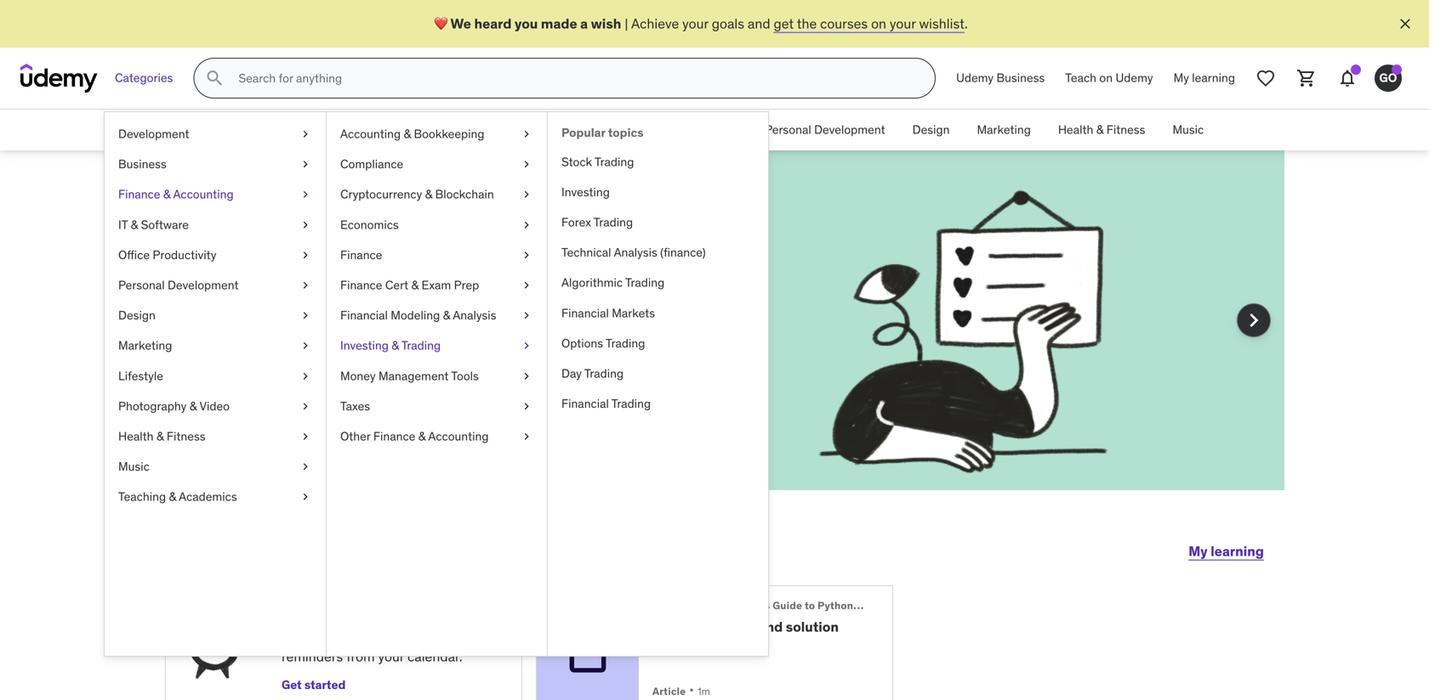 Task type: locate. For each thing, give the bounding box(es) containing it.
health down teach
[[1058, 122, 1093, 138]]

marketing down udemy business link
[[977, 122, 1031, 138]]

1 vertical spatial software
[[141, 217, 189, 232]]

personal development link for health & fitness
[[751, 110, 899, 151]]

xsmall image inside 'compliance' link
[[520, 156, 533, 173]]

xsmall image inside cryptocurrency & blockchain link
[[520, 186, 533, 203]]

1 horizontal spatial make
[[363, 225, 457, 269]]

my for topmost my learning link
[[1174, 70, 1189, 86]]

0 horizontal spatial business
[[118, 157, 167, 172]]

forex
[[561, 215, 591, 230]]

trading up technical analysis (finance)
[[594, 215, 633, 230]]

productivity up the stock trading link
[[674, 122, 738, 138]]

accounting up 'compliance' link
[[454, 122, 514, 138]]

it & software link for lifestyle
[[105, 210, 326, 240]]

1 horizontal spatial to
[[378, 604, 392, 621]]

teaching
[[118, 490, 166, 505]]

1 vertical spatial office
[[118, 247, 150, 263]]

you have alerts image
[[1392, 65, 1402, 75]]

xsmall image for lifestyle
[[299, 368, 312, 385]]

personal development for health & fitness
[[765, 122, 885, 138]]

trading for day
[[584, 366, 624, 381]]

get for the
[[391, 318, 413, 335]]

0 horizontal spatial personal development link
[[105, 270, 326, 301]]

xsmall image inside teaching & academics link
[[299, 489, 312, 506]]

it & software
[[542, 122, 612, 138], [118, 217, 189, 232]]

0 vertical spatial fitness
[[1106, 122, 1145, 138]]

and take the first step toward your goals.
[[272, 337, 521, 354]]

1 vertical spatial music
[[118, 459, 150, 475]]

you left "made"
[[515, 15, 538, 32]]

health & fitness link down video
[[105, 422, 326, 452]]

xsmall image for financial modeling & analysis
[[520, 308, 533, 324]]

trading down the day trading link
[[611, 396, 651, 412]]

money
[[340, 369, 376, 384]]

marketing link down udemy business link
[[963, 110, 1044, 151]]

the up toward
[[416, 318, 436, 335]]

trading for forex
[[594, 215, 633, 230]]

0 horizontal spatial udemy
[[956, 70, 994, 86]]

0 vertical spatial my
[[1174, 70, 1189, 86]]

my for bottommost my learning link
[[1189, 543, 1208, 560]]

trading for stock
[[595, 154, 634, 170]]

forex trading link
[[548, 208, 768, 238]]

xsmall image inside money management tools link
[[520, 368, 533, 385]]

finance & accounting for health & fitness
[[399, 122, 514, 138]]

0 horizontal spatial office productivity
[[118, 247, 216, 263]]

you right did
[[295, 225, 357, 269]]

music for music link to the bottom
[[118, 459, 150, 475]]

finance & accounting
[[399, 122, 514, 138], [118, 187, 234, 202]]

xsmall image inside development link
[[299, 126, 312, 143]]

and left take
[[275, 337, 298, 354]]

a left wish
[[580, 15, 588, 32]]

courses inside get the courses on your wishlist
[[439, 318, 487, 335]]

xsmall image inside investing & trading link
[[520, 338, 533, 355]]

health & fitness down photography
[[118, 429, 206, 444]]

to inside the ultimate beginners guide to python programming 11. homework and solution
[[805, 600, 815, 613]]

we
[[450, 15, 471, 32]]

0 horizontal spatial get
[[282, 678, 302, 693]]

1 horizontal spatial it
[[542, 122, 551, 138]]

health
[[1058, 122, 1093, 138], [118, 429, 154, 444]]

0 vertical spatial music link
[[1159, 110, 1217, 151]]

software for health & fitness
[[564, 122, 612, 138]]

1 vertical spatial learning
[[1211, 543, 1264, 560]]

1 horizontal spatial wishlist
[[919, 15, 965, 32]]

xsmall image inside taxes link
[[520, 398, 533, 415]]

your up tools
[[456, 337, 482, 354]]

xsmall image inside other finance & accounting 'link'
[[520, 429, 533, 445]]

xsmall image for finance
[[520, 247, 533, 264]]

step
[[381, 337, 408, 354]]

1 vertical spatial marketing
[[118, 338, 172, 354]]

investing & trading element
[[547, 112, 768, 657]]

0 vertical spatial productivity
[[674, 122, 738, 138]]

productivity for lifestyle
[[153, 247, 216, 263]]

make up finance cert & exam prep
[[363, 225, 457, 269]]

1 horizontal spatial software
[[564, 122, 612, 138]]

get inside schedule time to learn a little each day adds up. get reminders from your calendar.
[[436, 630, 458, 647]]

trading inside "link"
[[594, 215, 633, 230]]

personal
[[765, 122, 811, 138], [118, 278, 165, 293]]

design link
[[899, 110, 963, 151], [105, 301, 326, 331]]

xsmall image for other finance & accounting
[[520, 429, 533, 445]]

make inside did you make a wish?
[[363, 225, 457, 269]]

a up prep
[[464, 225, 484, 269]]

office productivity link up investing link
[[626, 110, 751, 151]]

1 horizontal spatial get
[[391, 318, 413, 335]]

personal development link
[[751, 110, 899, 151], [105, 270, 326, 301]]

submit search image
[[204, 68, 225, 88]]

xsmall image inside financial modeling & analysis link
[[520, 308, 533, 324]]

finance & accounting link up blockchain
[[385, 110, 528, 151]]

0 horizontal spatial design link
[[105, 301, 326, 331]]

trading down markets
[[606, 336, 645, 351]]

0 horizontal spatial marketing
[[118, 338, 172, 354]]

software
[[564, 122, 612, 138], [141, 217, 189, 232]]

business link
[[310, 110, 385, 151], [105, 149, 326, 180]]

financial trading
[[561, 396, 651, 412]]

music for top music link
[[1173, 122, 1204, 138]]

health & fitness link
[[1044, 110, 1159, 151], [105, 422, 326, 452]]

markets
[[612, 306, 655, 321]]

1 horizontal spatial health
[[1058, 122, 1093, 138]]

xsmall image
[[299, 126, 312, 143], [299, 186, 312, 203], [299, 217, 312, 233], [299, 277, 312, 294], [520, 277, 533, 294], [299, 429, 312, 445], [299, 489, 312, 506]]

day
[[356, 630, 378, 647]]

2 horizontal spatial get
[[436, 630, 458, 647]]

1 horizontal spatial office productivity link
[[626, 110, 751, 151]]

wish
[[591, 15, 621, 32]]

xsmall image inside lifestyle 'link'
[[299, 368, 312, 385]]

xsmall image inside accounting & bookkeeping link
[[520, 126, 533, 143]]

business down development link
[[118, 157, 167, 172]]

wishlist up udemy business
[[919, 15, 965, 32]]

0 vertical spatial office productivity
[[639, 122, 738, 138]]

investing
[[561, 184, 610, 200], [340, 338, 389, 354]]

marketing link for health & fitness
[[963, 110, 1044, 151]]

categories
[[115, 70, 173, 86]]

cryptocurrency
[[340, 187, 422, 202]]

udemy business link
[[946, 58, 1055, 99]]

financial for financial trading
[[561, 396, 609, 412]]

0 vertical spatial the
[[797, 15, 817, 32]]

0 vertical spatial marketing link
[[963, 110, 1044, 151]]

1 horizontal spatial finance & accounting link
[[385, 110, 528, 151]]

cert
[[385, 278, 408, 293]]

0 vertical spatial software
[[564, 122, 612, 138]]

trading for financial
[[611, 396, 651, 412]]

xsmall image inside photography & video link
[[299, 398, 312, 415]]

categories button
[[105, 58, 183, 99]]

come
[[323, 318, 357, 335]]

office productivity link up time
[[105, 240, 326, 270]]

2 horizontal spatial business
[[997, 70, 1045, 86]]

business
[[997, 70, 1045, 86], [324, 122, 372, 138], [118, 157, 167, 172]]

1 vertical spatial courses
[[439, 318, 487, 335]]

0 vertical spatial investing
[[561, 184, 610, 200]]

your inside schedule time to learn a little each day adds up. get reminders from your calendar.
[[378, 649, 404, 666]]

financial up options
[[561, 306, 609, 321]]

financial
[[561, 306, 609, 321], [340, 308, 388, 323], [561, 396, 609, 412]]

learning for topmost my learning link
[[1192, 70, 1235, 86]]

1 unread notification image
[[1351, 65, 1361, 75]]

get inside 'button'
[[282, 678, 302, 693]]

1 horizontal spatial productivity
[[674, 122, 738, 138]]

technical analysis (finance) link
[[548, 238, 768, 268]]

personal for health & fitness
[[765, 122, 811, 138]]

music
[[1173, 122, 1204, 138], [118, 459, 150, 475]]

schedule
[[282, 604, 343, 621]]

time
[[346, 604, 375, 621]]

business link for health & fitness
[[310, 110, 385, 151]]

my learning link
[[1163, 58, 1245, 99], [1189, 532, 1264, 572]]

1 vertical spatial the
[[416, 318, 436, 335]]

0 horizontal spatial personal development
[[118, 278, 239, 293]]

marketing
[[977, 122, 1031, 138], [118, 338, 172, 354]]

xsmall image inside finance cert & exam prep link
[[520, 277, 533, 294]]

0 horizontal spatial health
[[118, 429, 154, 444]]

trading down technical analysis (finance)
[[625, 275, 665, 291]]

0 vertical spatial it & software
[[542, 122, 612, 138]]

health down photography
[[118, 429, 154, 444]]

0 vertical spatial it & software link
[[528, 110, 626, 151]]

1 vertical spatial my
[[1189, 543, 1208, 560]]

11.
[[652, 619, 669, 636]]

0 vertical spatial a
[[580, 15, 588, 32]]

0 horizontal spatial office productivity link
[[105, 240, 326, 270]]

get inside get the courses on your wishlist
[[391, 318, 413, 335]]

financial down day trading
[[561, 396, 609, 412]]

wish?
[[226, 267, 326, 311]]

analysis down prep
[[453, 308, 496, 323]]

get up and take the first step toward your goals.
[[391, 318, 413, 335]]

.
[[965, 15, 968, 32]]

take
[[301, 337, 327, 354]]

goals.
[[485, 337, 521, 354]]

the right get
[[797, 15, 817, 32]]

get left started
[[282, 678, 302, 693]]

office
[[639, 122, 671, 138], [118, 247, 150, 263]]

health & fitness link down teach on udemy link
[[1044, 110, 1159, 151]]

1 horizontal spatial marketing
[[977, 122, 1031, 138]]

little
[[293, 630, 320, 647]]

personal development
[[765, 122, 885, 138], [118, 278, 239, 293]]

teach on udemy link
[[1055, 58, 1163, 99]]

reminders
[[282, 649, 343, 666]]

day
[[561, 366, 582, 381]]

investing down true.
[[340, 338, 389, 354]]

1 vertical spatial personal
[[118, 278, 165, 293]]

accounting down development link
[[173, 187, 234, 202]]

fitness down teach on udemy link
[[1106, 122, 1145, 138]]

1 horizontal spatial health & fitness
[[1058, 122, 1145, 138]]

1 vertical spatial personal development
[[118, 278, 239, 293]]

fitness down photography & video
[[167, 429, 206, 444]]

homework
[[672, 619, 755, 636]]

marketing link
[[963, 110, 1044, 151], [105, 331, 326, 361]]

1 vertical spatial and
[[275, 337, 298, 354]]

0 horizontal spatial finance & accounting link
[[105, 180, 326, 210]]

your down adds on the bottom left of page
[[378, 649, 404, 666]]

and down guide
[[758, 619, 783, 636]]

get the courses on your wishlist
[[226, 318, 535, 354]]

first
[[354, 337, 378, 354]]

0 horizontal spatial finance & accounting
[[118, 187, 234, 202]]

1 horizontal spatial personal development link
[[751, 110, 899, 151]]

0 horizontal spatial personal
[[118, 278, 165, 293]]

the
[[652, 600, 671, 613]]

0 horizontal spatial music
[[118, 459, 150, 475]]

1 vertical spatial business
[[324, 122, 372, 138]]

productivity left did
[[153, 247, 216, 263]]

stock trading link
[[548, 147, 768, 177]]

xsmall image
[[520, 126, 533, 143], [299, 156, 312, 173], [520, 156, 533, 173], [520, 186, 533, 203], [520, 217, 533, 233], [299, 247, 312, 264], [520, 247, 533, 264], [299, 308, 312, 324], [520, 308, 533, 324], [299, 338, 312, 355], [520, 338, 533, 355], [299, 368, 312, 385], [520, 368, 533, 385], [299, 398, 312, 415], [520, 398, 533, 415], [520, 429, 533, 445], [299, 459, 312, 476]]

office productivity link for lifestyle
[[105, 240, 326, 270]]

let's
[[165, 531, 229, 566]]

marketing up lifestyle
[[118, 338, 172, 354]]

other finance & accounting link
[[327, 422, 547, 452]]

finance & accounting for lifestyle
[[118, 187, 234, 202]]

0 horizontal spatial on
[[490, 318, 506, 335]]

0 horizontal spatial music link
[[105, 452, 326, 482]]

your up goals. at left
[[509, 318, 535, 335]]

1 vertical spatial health
[[118, 429, 154, 444]]

my learning
[[1174, 70, 1235, 86], [1189, 543, 1264, 560]]

photography & video link
[[105, 392, 326, 422]]

finance & accounting up 'compliance' link
[[399, 122, 514, 138]]

xsmall image inside the finance link
[[520, 247, 533, 264]]

0 vertical spatial design link
[[899, 110, 963, 151]]

get
[[391, 318, 413, 335], [436, 630, 458, 647], [282, 678, 302, 693]]

photography
[[118, 399, 187, 414]]

the inside get the courses on your wishlist
[[416, 318, 436, 335]]

xsmall image inside health & fitness link
[[299, 429, 312, 445]]

0 horizontal spatial make
[[275, 318, 308, 335]]

personal development link for lifestyle
[[105, 270, 326, 301]]

carousel element
[[145, 151, 1284, 532]]

office for health & fitness
[[639, 122, 671, 138]]

business left teach
[[997, 70, 1045, 86]]

business up compliance
[[324, 122, 372, 138]]

1 vertical spatial it & software
[[118, 217, 189, 232]]

0 horizontal spatial it & software
[[118, 217, 189, 232]]

office productivity for health & fitness
[[639, 122, 738, 138]]

get the courses on your wishlist link
[[774, 15, 965, 32]]

1 horizontal spatial finance & accounting
[[399, 122, 514, 138]]

0 vertical spatial office productivity link
[[626, 110, 751, 151]]

1 vertical spatial office productivity link
[[105, 240, 326, 270]]

finance & accounting link down development link
[[105, 180, 326, 210]]

investing down stock at left
[[561, 184, 610, 200]]

2 vertical spatial business
[[118, 157, 167, 172]]

udemy right teach
[[1116, 70, 1153, 86]]

accounting down taxes link
[[428, 429, 489, 444]]

2 vertical spatial get
[[282, 678, 302, 693]]

go link
[[1368, 58, 1409, 99]]

trading down options trading
[[584, 366, 624, 381]]

xsmall image inside economics 'link'
[[520, 217, 533, 233]]

•
[[689, 682, 694, 700]]

0 horizontal spatial investing
[[340, 338, 389, 354]]

0 vertical spatial learning
[[1192, 70, 1235, 86]]

marketing link up video
[[105, 331, 326, 361]]

algorithmic trading link
[[548, 268, 768, 298]]

0 horizontal spatial health & fitness link
[[105, 422, 326, 452]]

finance & accounting down development link
[[118, 187, 234, 202]]

1 horizontal spatial design link
[[899, 110, 963, 151]]

0 vertical spatial my learning
[[1174, 70, 1235, 86]]

analysis down forex trading "link"
[[614, 245, 657, 260]]

0 horizontal spatial you
[[295, 225, 357, 269]]

my learning for bottommost my learning link
[[1189, 543, 1264, 560]]

1 horizontal spatial udemy
[[1116, 70, 1153, 86]]

1 vertical spatial marketing link
[[105, 331, 326, 361]]

1 vertical spatial investing
[[340, 338, 389, 354]]

did
[[226, 225, 288, 269]]

1 vertical spatial it & software link
[[105, 210, 326, 240]]

0 horizontal spatial wishlist
[[226, 337, 272, 354]]

wishlist down time
[[226, 337, 272, 354]]

trading
[[595, 154, 634, 170], [594, 215, 633, 230], [625, 275, 665, 291], [606, 336, 645, 351], [401, 338, 441, 354], [584, 366, 624, 381], [611, 396, 651, 412]]

learning
[[1192, 70, 1235, 86], [1211, 543, 1264, 560]]

solution
[[786, 619, 839, 636]]

financial for financial modeling & analysis
[[340, 308, 388, 323]]

2 vertical spatial and
[[758, 619, 783, 636]]

xsmall image inside "personal development" link
[[299, 277, 312, 294]]

0 horizontal spatial it & software link
[[105, 210, 326, 240]]

finance link
[[327, 240, 547, 270]]

get the courses on your wishlist link
[[226, 318, 535, 354]]

courses up toward
[[439, 318, 487, 335]]

xsmall image for compliance
[[520, 156, 533, 173]]

office productivity for lifestyle
[[118, 247, 216, 263]]

financial up first at the left
[[340, 308, 388, 323]]

1 horizontal spatial office productivity
[[639, 122, 738, 138]]

next image
[[1240, 307, 1267, 334]]

the
[[797, 15, 817, 32], [416, 318, 436, 335], [330, 337, 350, 354]]

shopping cart with 0 items image
[[1296, 68, 1317, 88]]

health & fitness down teach on udemy link
[[1058, 122, 1145, 138]]

0 vertical spatial analysis
[[614, 245, 657, 260]]

personal development for lifestyle
[[118, 278, 239, 293]]

the down the come
[[330, 337, 350, 354]]

2 horizontal spatial the
[[797, 15, 817, 32]]

office productivity
[[639, 122, 738, 138], [118, 247, 216, 263]]

1 horizontal spatial business
[[324, 122, 372, 138]]

it for health & fitness
[[542, 122, 551, 138]]

0 vertical spatial music
[[1173, 122, 1204, 138]]

1 vertical spatial personal development link
[[105, 270, 326, 301]]

1 vertical spatial fitness
[[167, 429, 206, 444]]

marketing for health & fitness
[[977, 122, 1031, 138]]

your inside get the courses on your wishlist
[[509, 318, 535, 335]]

xsmall image inside 'finance & accounting' "link"
[[299, 186, 312, 203]]

xsmall image for photography & video
[[299, 398, 312, 415]]

teaching & academics
[[118, 490, 237, 505]]

xsmall image for health & fitness
[[299, 429, 312, 445]]

trading down topics
[[595, 154, 634, 170]]

0 horizontal spatial analysis
[[453, 308, 496, 323]]

xsmall image inside it & software link
[[299, 217, 312, 233]]

make left it
[[275, 318, 308, 335]]

design
[[912, 122, 950, 138], [118, 308, 156, 323]]

accounting
[[454, 122, 514, 138], [340, 126, 401, 142], [173, 187, 234, 202], [428, 429, 489, 444]]

day trading
[[561, 366, 624, 381]]

udemy down "."
[[956, 70, 994, 86]]

photography & video
[[118, 399, 230, 414]]

1 vertical spatial it
[[118, 217, 128, 232]]

1 vertical spatial finance & accounting link
[[105, 180, 326, 210]]

0 vertical spatial you
[[515, 15, 538, 32]]

1 vertical spatial make
[[275, 318, 308, 335]]

get up calendar.
[[436, 630, 458, 647]]

and left get
[[748, 15, 770, 32]]

0 vertical spatial get
[[391, 318, 413, 335]]

courses right get
[[820, 15, 868, 32]]

personal for lifestyle
[[118, 278, 165, 293]]

1 vertical spatial my learning
[[1189, 543, 1264, 560]]

udemy business
[[956, 70, 1045, 86]]

go
[[1379, 70, 1397, 86]]

1 horizontal spatial music link
[[1159, 110, 1217, 151]]

it & software for health & fitness
[[542, 122, 612, 138]]

1 vertical spatial health & fitness
[[118, 429, 206, 444]]



Task type: vqa. For each thing, say whether or not it's contained in the screenshot.
topmost Software
yes



Task type: describe. For each thing, give the bounding box(es) containing it.
teach on udemy
[[1065, 70, 1153, 86]]

true.
[[360, 318, 388, 335]]

exam
[[421, 278, 451, 293]]

1 horizontal spatial on
[[871, 15, 886, 32]]

economics
[[340, 217, 399, 232]]

learn
[[395, 604, 427, 621]]

financial for financial markets
[[561, 306, 609, 321]]

analysis inside investing & trading element
[[614, 245, 657, 260]]

finance & accounting link for health & fitness
[[385, 110, 528, 151]]

get started
[[282, 678, 346, 693]]

goals
[[712, 15, 744, 32]]

financial markets link
[[548, 298, 768, 329]]

management
[[379, 369, 449, 384]]

you inside did you make a wish?
[[295, 225, 357, 269]]

xsmall image for taxes
[[520, 398, 533, 415]]

1 horizontal spatial a
[[580, 15, 588, 32]]

design link for lifestyle
[[105, 301, 326, 331]]

(finance)
[[660, 245, 706, 260]]

popular topics
[[561, 125, 644, 140]]

business for health & fitness
[[324, 122, 372, 138]]

taxes
[[340, 399, 370, 414]]

notifications image
[[1337, 68, 1358, 88]]

0 vertical spatial my learning link
[[1163, 58, 1245, 99]]

calendar.
[[407, 649, 462, 666]]

xsmall image for marketing
[[299, 338, 312, 355]]

it & software for lifestyle
[[118, 217, 189, 232]]

udemy image
[[20, 64, 98, 93]]

stock
[[561, 154, 592, 170]]

wishlist image
[[1256, 68, 1276, 88]]

finance inside 'link'
[[373, 429, 415, 444]]

financial trading link
[[548, 389, 768, 419]]

my learning for topmost my learning link
[[1174, 70, 1235, 86]]

finance & accounting link for lifestyle
[[105, 180, 326, 210]]

from
[[346, 649, 375, 666]]

xsmall image for personal development
[[299, 277, 312, 294]]

❤️
[[434, 15, 448, 32]]

1m
[[697, 686, 710, 699]]

guide
[[773, 600, 802, 613]]

❤️   we heard you made a wish | achieve your goals and get the courses on your wishlist .
[[434, 15, 968, 32]]

adds
[[381, 630, 411, 647]]

learning for bottommost my learning link
[[1211, 543, 1264, 560]]

xsmall image for design
[[299, 308, 312, 324]]

design for health & fitness
[[912, 122, 950, 138]]

xsmall image for finance & accounting
[[299, 186, 312, 203]]

each
[[324, 630, 353, 647]]

compliance link
[[327, 149, 547, 180]]

get started button
[[282, 674, 346, 698]]

0 vertical spatial and
[[748, 15, 770, 32]]

accounting & bookkeeping link
[[327, 119, 547, 149]]

Search for anything text field
[[235, 64, 915, 93]]

investing & trading link
[[327, 331, 547, 361]]

beginners
[[719, 600, 770, 613]]

xsmall image for money management tools
[[520, 368, 533, 385]]

2 horizontal spatial on
[[1099, 70, 1113, 86]]

compliance
[[340, 157, 403, 172]]

2 udemy from the left
[[1116, 70, 1153, 86]]

the ultimate beginners guide to python programming 11. homework and solution
[[652, 600, 925, 636]]

up.
[[414, 630, 432, 647]]

development link
[[105, 119, 326, 149]]

day trading link
[[548, 359, 768, 389]]

accounting up compliance
[[340, 126, 401, 142]]

financial modeling & analysis
[[340, 308, 496, 323]]

marketing for lifestyle
[[118, 338, 172, 354]]

your left goals
[[682, 15, 708, 32]]

bookkeeping
[[414, 126, 484, 142]]

xsmall image for teaching & academics
[[299, 489, 312, 506]]

academics
[[179, 490, 237, 505]]

& inside 'link'
[[418, 429, 426, 444]]

options trading
[[561, 336, 645, 351]]

programming
[[856, 600, 925, 613]]

1 vertical spatial analysis
[[453, 308, 496, 323]]

xsmall image for business
[[299, 156, 312, 173]]

xsmall image for it & software
[[299, 217, 312, 233]]

investing link
[[548, 177, 768, 208]]

1 vertical spatial health & fitness link
[[105, 422, 326, 452]]

topics
[[608, 125, 644, 140]]

1 horizontal spatial you
[[515, 15, 538, 32]]

options trading link
[[548, 329, 768, 359]]

xsmall image for music
[[299, 459, 312, 476]]

design link for health & fitness
[[899, 110, 963, 151]]

close image
[[1397, 15, 1414, 32]]

lifestyle
[[118, 369, 163, 384]]

wishlist inside get the courses on your wishlist
[[226, 337, 272, 354]]

money management tools
[[340, 369, 479, 384]]

xsmall image for accounting & bookkeeping
[[520, 126, 533, 143]]

prep
[[454, 278, 479, 293]]

marketing link for lifestyle
[[105, 331, 326, 361]]

technical
[[561, 245, 611, 260]]

development for lifestyle
[[168, 278, 239, 293]]

achieve
[[631, 15, 679, 32]]

1 horizontal spatial health & fitness link
[[1044, 110, 1159, 151]]

productivity for health & fitness
[[674, 122, 738, 138]]

toward
[[411, 337, 453, 354]]

schedule time to learn a little each day adds up. get reminders from your calendar.
[[282, 604, 462, 666]]

design for lifestyle
[[118, 308, 156, 323]]

0 vertical spatial business
[[997, 70, 1045, 86]]

office productivity link for health & fitness
[[626, 110, 751, 151]]

it & software link for health & fitness
[[528, 110, 626, 151]]

1 vertical spatial music link
[[105, 452, 326, 482]]

make for to
[[275, 318, 308, 335]]

xsmall image for finance cert & exam prep
[[520, 277, 533, 294]]

other finance & accounting
[[340, 429, 489, 444]]

let's start learning, gary
[[165, 531, 503, 566]]

0 vertical spatial courses
[[820, 15, 868, 32]]

it for lifestyle
[[118, 217, 128, 232]]

time to make it come true.
[[226, 318, 391, 335]]

your left "."
[[890, 15, 916, 32]]

popular
[[561, 125, 605, 140]]

trading for options
[[606, 336, 645, 351]]

a inside did you make a wish?
[[464, 225, 484, 269]]

software for lifestyle
[[141, 217, 189, 232]]

fitness for the bottom health & fitness link
[[167, 429, 206, 444]]

xsmall image for development
[[299, 126, 312, 143]]

algorithmic
[[561, 275, 623, 291]]

on inside get the courses on your wishlist
[[490, 318, 506, 335]]

article
[[652, 686, 686, 699]]

options
[[561, 336, 603, 351]]

xsmall image for investing & trading
[[520, 338, 533, 355]]

business for lifestyle
[[118, 157, 167, 172]]

financial modeling & analysis link
[[327, 301, 547, 331]]

make for you
[[363, 225, 457, 269]]

accounting inside 'link'
[[428, 429, 489, 444]]

0 vertical spatial wishlist
[[919, 15, 965, 32]]

algorithmic trading
[[561, 275, 665, 291]]

1 vertical spatial my learning link
[[1189, 532, 1264, 572]]

office for lifestyle
[[118, 247, 150, 263]]

get
[[774, 15, 794, 32]]

0 vertical spatial health
[[1058, 122, 1093, 138]]

video
[[199, 399, 230, 414]]

finance cert & exam prep
[[340, 278, 479, 293]]

ultimate
[[673, 600, 717, 613]]

investing & trading
[[340, 338, 441, 354]]

taxes link
[[327, 392, 547, 422]]

trading for algorithmic
[[625, 275, 665, 291]]

article • 1m
[[652, 682, 710, 700]]

to inside carousel element
[[259, 318, 272, 335]]

and inside the ultimate beginners guide to python programming 11. homework and solution
[[758, 619, 783, 636]]

investing for investing
[[561, 184, 610, 200]]

other
[[340, 429, 370, 444]]

xsmall image for cryptocurrency & blockchain
[[520, 186, 533, 203]]

a
[[282, 630, 290, 647]]

investing for investing & trading
[[340, 338, 389, 354]]

money management tools link
[[327, 361, 547, 392]]

fitness for the right health & fitness link
[[1106, 122, 1145, 138]]

accounting & bookkeeping
[[340, 126, 484, 142]]

and inside carousel element
[[275, 337, 298, 354]]

forex trading
[[561, 215, 633, 230]]

time
[[226, 318, 256, 335]]

gary
[[435, 531, 503, 566]]

trading down financial modeling & analysis
[[401, 338, 441, 354]]

development for health & fitness
[[814, 122, 885, 138]]

start
[[235, 531, 301, 566]]

business link for lifestyle
[[105, 149, 326, 180]]

economics link
[[327, 210, 547, 240]]

xsmall image for office productivity
[[299, 247, 312, 264]]

1 udemy from the left
[[956, 70, 994, 86]]

0 horizontal spatial the
[[330, 337, 350, 354]]

get for started
[[282, 678, 302, 693]]

xsmall image for economics
[[520, 217, 533, 233]]

to inside schedule time to learn a little each day adds up. get reminders from your calendar.
[[378, 604, 392, 621]]



